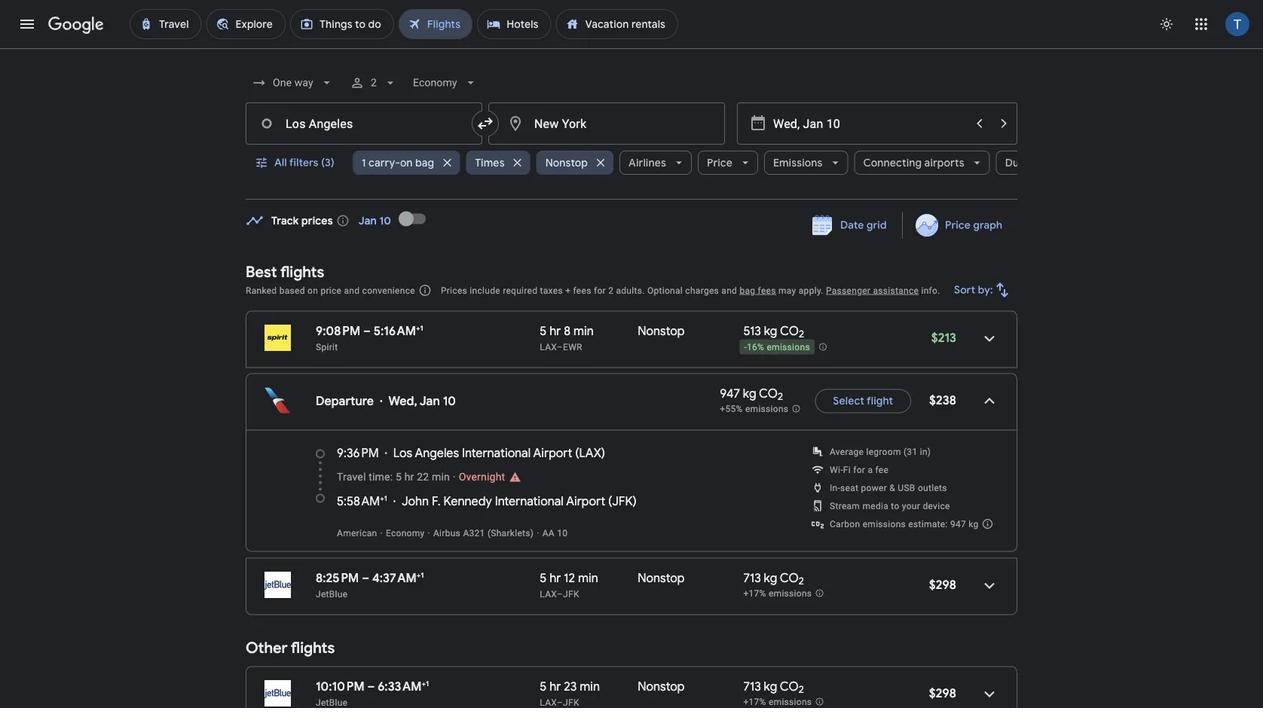 Task type: vqa. For each thing, say whether or not it's contained in the screenshot.
"Search by voice" image
no



Task type: locate. For each thing, give the bounding box(es) containing it.
fi
[[844, 465, 851, 475]]

co for 5 hr 23 min
[[780, 679, 799, 695]]

a321
[[463, 528, 485, 539]]

leaves los angeles international airport at 8:25 pm on wednesday, january 10 and arrives at john f. kennedy international airport at 4:37 am on thursday, january 11. element
[[316, 571, 424, 586]]

price button
[[698, 145, 759, 181]]

0 vertical spatial $298
[[930, 578, 957, 593]]

0 vertical spatial on
[[400, 156, 413, 170]]

1 vertical spatial 713 kg co 2
[[744, 679, 805, 697]]

-
[[745, 343, 747, 353]]

1 inside 5:58 am + 1
[[384, 494, 388, 503]]

713 kg co 2 for 5 hr 12 min
[[744, 571, 805, 588]]

sort by:
[[955, 284, 994, 297]]

airport up john f. kennedy international airport ( jfk )
[[534, 446, 573, 461]]

None field
[[246, 69, 341, 97], [407, 69, 485, 97], [246, 69, 341, 97], [407, 69, 485, 97]]

298 US dollars text field
[[930, 578, 957, 593]]

0 vertical spatial +17% emissions
[[744, 589, 812, 600]]

jetblue
[[316, 589, 348, 600], [316, 698, 348, 708]]

2 +17% from the top
[[744, 698, 767, 708]]

jfk for john f. kennedy international airport ( jfk )
[[612, 494, 633, 509]]

0 horizontal spatial )
[[602, 446, 606, 461]]

airbus a321 (sharklets)
[[434, 528, 534, 539]]

swap origin and destination. image
[[477, 115, 495, 133]]

travel time: 5 hr 22 min
[[337, 471, 450, 484]]

international up (sharklets)
[[495, 494, 564, 509]]

min for 5 hr 23 min
[[580, 679, 600, 695]]

los angeles international airport ( lax )
[[394, 446, 606, 461]]

0 horizontal spatial 10
[[380, 214, 391, 228]]

Departure time: 8:25 PM. text field
[[316, 571, 359, 586]]

1 vertical spatial bag
[[740, 285, 756, 296]]

price graph button
[[906, 212, 1015, 239]]

0 horizontal spatial price
[[707, 156, 733, 170]]

1 for 6:33 am
[[426, 679, 429, 689]]

5 hr 8 min lax – ewr
[[540, 324, 594, 353]]

3 nonstop flight. element from the top
[[638, 679, 685, 697]]

2 inside '2' popup button
[[371, 77, 377, 89]]

1 +17% from the top
[[744, 589, 767, 600]]

1 +17% emissions from the top
[[744, 589, 812, 600]]

1 horizontal spatial for
[[854, 465, 866, 475]]

1 vertical spatial price
[[945, 219, 971, 232]]

0 horizontal spatial  image
[[394, 494, 396, 509]]

1 vertical spatial  image
[[394, 494, 396, 509]]

fees
[[573, 285, 592, 296], [758, 285, 777, 296]]

298 US dollars text field
[[930, 686, 957, 702]]

0 vertical spatial bag
[[416, 156, 435, 170]]

bag right "carry-"
[[416, 156, 435, 170]]

0 horizontal spatial bag
[[416, 156, 435, 170]]

and right price
[[344, 285, 360, 296]]

total duration 5 hr 12 min. element
[[540, 571, 638, 589]]

2 vertical spatial 10
[[557, 528, 568, 539]]

1
[[362, 156, 366, 170], [420, 324, 424, 333], [384, 494, 388, 503], [421, 571, 424, 580], [426, 679, 429, 689]]

min right 12
[[578, 571, 599, 586]]

lax inside 5 hr 23 min lax – jfk
[[540, 698, 557, 708]]

outlets
[[918, 483, 948, 494]]

713 for 5 hr 12 min
[[744, 571, 761, 586]]

$298 for 5 hr 12 min
[[930, 578, 957, 593]]

0 vertical spatial jfk
[[612, 494, 633, 509]]

5 hr 12 min lax – jfk
[[540, 571, 599, 600]]

price inside button
[[945, 219, 971, 232]]

a
[[868, 465, 873, 475]]

2 713 from the top
[[744, 679, 761, 695]]

min right 23
[[580, 679, 600, 695]]

flights up based
[[280, 262, 325, 282]]

to
[[892, 501, 900, 512]]

2 $298 from the top
[[930, 686, 957, 702]]

 image
[[453, 471, 456, 484], [394, 494, 396, 509]]

1 down time:
[[384, 494, 388, 503]]

10 for jan 10
[[380, 214, 391, 228]]

1 inside 10:10 pm – 6:33 am + 1
[[426, 679, 429, 689]]

kennedy
[[444, 494, 492, 509]]

1 vertical spatial for
[[854, 465, 866, 475]]

date grid button
[[802, 212, 899, 239]]

lax inside 5 hr 8 min lax – ewr
[[540, 342, 557, 353]]

1 horizontal spatial (
[[609, 494, 612, 509]]

947 right estimate:
[[951, 519, 967, 530]]

0 horizontal spatial for
[[594, 285, 606, 296]]

1 vertical spatial +17% emissions
[[744, 698, 812, 708]]

bag
[[416, 156, 435, 170], [740, 285, 756, 296]]

+ for 4:37 am
[[417, 571, 421, 580]]

 image left john
[[394, 494, 396, 509]]

1 inside 9:08 pm – 5:16 am + 1
[[420, 324, 424, 333]]

ranked
[[246, 285, 277, 296]]

9:08 pm – 5:16 am + 1
[[316, 324, 424, 339]]

fees right taxes
[[573, 285, 592, 296]]

0 vertical spatial 10
[[380, 214, 391, 228]]

airlines
[[629, 156, 667, 170]]

1 left "carry-"
[[362, 156, 366, 170]]

1 713 kg co 2 from the top
[[744, 571, 805, 588]]

min inside 5 hr 8 min lax – ewr
[[574, 324, 594, 339]]

1 $298 from the top
[[930, 578, 957, 593]]

device
[[923, 501, 951, 512]]

713 kg co 2 for 5 hr 23 min
[[744, 679, 805, 697]]

Arrival time: 5:58 AM on  Thursday, January 11. text field
[[337, 494, 388, 509]]

5 left 23
[[540, 679, 547, 695]]

for
[[594, 285, 606, 296], [854, 465, 866, 475]]

nonstop for 5 hr 8 min
[[638, 324, 685, 339]]

min inside '5 hr 12 min lax – jfk'
[[578, 571, 599, 586]]

1 vertical spatial (
[[609, 494, 612, 509]]

airport up aa 10
[[566, 494, 606, 509]]

1 vertical spatial airport
[[566, 494, 606, 509]]

select
[[834, 395, 865, 408]]

0 horizontal spatial (
[[576, 446, 580, 461]]

main content
[[246, 201, 1018, 709]]

price
[[707, 156, 733, 170], [945, 219, 971, 232]]

on inside popup button
[[400, 156, 413, 170]]

2 jetblue from the top
[[316, 698, 348, 708]]

based
[[280, 285, 305, 296]]

apply.
[[799, 285, 824, 296]]

jetblue for 10:10 pm
[[316, 698, 348, 708]]

none search field containing all filters (3)
[[246, 65, 1075, 200]]

10:10 pm – 6:33 am + 1
[[316, 679, 429, 695]]

1 horizontal spatial on
[[400, 156, 413, 170]]

wed, jan 10
[[389, 394, 456, 409]]

0 vertical spatial price
[[707, 156, 733, 170]]

– down total duration 5 hr 12 min. element
[[557, 589, 563, 600]]

$213
[[932, 330, 957, 346]]

fees left may
[[758, 285, 777, 296]]

0 vertical spatial +17%
[[744, 589, 767, 600]]

5 for 5 hr 8 min
[[540, 324, 547, 339]]

+ for 5:16 am
[[416, 324, 420, 333]]

+17% emissions
[[744, 589, 812, 600], [744, 698, 812, 708]]

bag left may
[[740, 285, 756, 296]]

bag inside popup button
[[416, 156, 435, 170]]

 image up kennedy
[[453, 471, 456, 484]]

1 right 4:37 am
[[421, 571, 424, 580]]

0 vertical spatial nonstop flight. element
[[638, 324, 685, 341]]

for left adults.
[[594, 285, 606, 296]]

on
[[400, 156, 413, 170], [308, 285, 318, 296]]

$298 left the flight details. leaves los angeles international airport at 10:10 pm on wednesday, january 10 and arrives at john f. kennedy international airport at 6:33 am on thursday, january 11. icon
[[930, 686, 957, 702]]

2
[[371, 77, 377, 89], [609, 285, 614, 296], [799, 328, 805, 341], [778, 391, 784, 404], [799, 576, 805, 588], [799, 684, 805, 697]]

times button
[[466, 145, 531, 181]]

hr left 23
[[550, 679, 561, 695]]

jetblue down 8:25 pm on the left bottom of page
[[316, 589, 348, 600]]

– down total duration 5 hr 23 min. 'element'
[[557, 698, 563, 708]]

min inside 5 hr 23 min lax – jfk
[[580, 679, 600, 695]]

hr
[[550, 324, 561, 339], [405, 471, 414, 484], [550, 571, 561, 586], [550, 679, 561, 695]]

$298 left flight details. leaves los angeles international airport at 8:25 pm on wednesday, january 10 and arrives at john f. kennedy international airport at 4:37 am on thursday, january 11. icon
[[930, 578, 957, 593]]

5 left 8
[[540, 324, 547, 339]]

+ inside 10:10 pm – 6:33 am + 1
[[422, 679, 426, 689]]

total duration 5 hr 8 min. element
[[540, 324, 638, 341]]

0 vertical spatial jan
[[359, 214, 377, 228]]

optional
[[648, 285, 683, 296]]

1 horizontal spatial and
[[722, 285, 738, 296]]

aa
[[543, 528, 555, 539]]

hr left 12
[[550, 571, 561, 586]]

0 vertical spatial 713 kg co 2
[[744, 571, 805, 588]]

in-
[[830, 483, 841, 494]]

– left 5:16 am
[[363, 324, 371, 339]]

price for price
[[707, 156, 733, 170]]

jetblue down 10:10 pm
[[316, 698, 348, 708]]

on for based
[[308, 285, 318, 296]]

bag fees button
[[740, 285, 777, 296]]

947
[[720, 386, 741, 401], [951, 519, 967, 530]]

2 inside 947 kg co 2
[[778, 391, 784, 404]]

10:10 pm
[[316, 679, 365, 695]]

0 horizontal spatial and
[[344, 285, 360, 296]]

min right 22
[[432, 471, 450, 484]]

airports
[[925, 156, 965, 170]]

Departure time: 9:08 PM. text field
[[316, 324, 361, 339]]

time:
[[369, 471, 393, 484]]

None text field
[[246, 103, 483, 145], [489, 103, 725, 145], [246, 103, 483, 145], [489, 103, 725, 145]]

hr inside 5 hr 23 min lax – jfk
[[550, 679, 561, 695]]

$298 for 5 hr 23 min
[[930, 686, 957, 702]]

nonstop
[[546, 156, 588, 170], [638, 324, 685, 339], [638, 571, 685, 586], [638, 679, 685, 695]]

kg for 5 hr 12 min
[[764, 571, 778, 586]]

5 for 5 hr 12 min
[[540, 571, 547, 586]]

1 horizontal spatial fees
[[758, 285, 777, 296]]

nonstop flight. element for 5 hr 12 min
[[638, 571, 685, 589]]

947 up +55% on the bottom of the page
[[720, 386, 741, 401]]

10 right learn more about tracked prices icon
[[380, 214, 391, 228]]

2 nonstop flight. element from the top
[[638, 571, 685, 589]]

2 vertical spatial nonstop flight. element
[[638, 679, 685, 697]]

jfk inside '5 hr 12 min lax – jfk'
[[563, 589, 580, 600]]

0 vertical spatial  image
[[453, 471, 456, 484]]

+17% emissions for 5 hr 12 min
[[744, 589, 812, 600]]

kg inside 513 kg co 2
[[765, 324, 778, 339]]

+ inside 9:08 pm – 5:16 am + 1
[[416, 324, 420, 333]]

stream media to your device
[[830, 501, 951, 512]]

0 vertical spatial international
[[462, 446, 531, 461]]

hr inside 5 hr 8 min lax – ewr
[[550, 324, 561, 339]]

0 horizontal spatial on
[[308, 285, 318, 296]]

and right charges
[[722, 285, 738, 296]]

lax for 5 hr 23 min
[[540, 698, 557, 708]]

-16% emissions
[[745, 343, 811, 353]]

international up overnight
[[462, 446, 531, 461]]

Departure time: 10:10 PM. text field
[[316, 679, 365, 695]]

10 right wed,
[[443, 394, 456, 409]]

1 inside 8:25 pm – 4:37 am + 1
[[421, 571, 424, 580]]

co inside 513 kg co 2
[[780, 324, 799, 339]]

grid
[[867, 219, 887, 232]]

0 vertical spatial 947
[[720, 386, 741, 401]]

lax
[[540, 342, 557, 353], [580, 446, 602, 461], [540, 589, 557, 600], [540, 698, 557, 708]]

hr inside '5 hr 12 min lax – jfk'
[[550, 571, 561, 586]]

2 713 kg co 2 from the top
[[744, 679, 805, 697]]

sort by: button
[[949, 272, 1018, 308]]

1 vertical spatial +17%
[[744, 698, 767, 708]]

jfk inside 5 hr 23 min lax – jfk
[[563, 698, 580, 708]]

10 inside find the best price region
[[380, 214, 391, 228]]

price inside popup button
[[707, 156, 733, 170]]

main menu image
[[18, 15, 36, 33]]

prices
[[441, 285, 468, 296]]

1 vertical spatial nonstop flight. element
[[638, 571, 685, 589]]

jfk
[[612, 494, 633, 509], [563, 589, 580, 600], [563, 698, 580, 708]]

1 vertical spatial $298
[[930, 686, 957, 702]]

best flights
[[246, 262, 325, 282]]

john f. kennedy international airport ( jfk )
[[402, 494, 637, 509]]

+55%
[[720, 404, 743, 415]]

+55% emissions
[[720, 404, 789, 415]]

0 vertical spatial (
[[576, 446, 580, 461]]

23
[[564, 679, 577, 695]]

1 vertical spatial jfk
[[563, 589, 580, 600]]

1 vertical spatial jan
[[420, 394, 440, 409]]

hr left 8
[[550, 324, 561, 339]]

1 horizontal spatial bag
[[740, 285, 756, 296]]

5 inside 5 hr 23 min lax – jfk
[[540, 679, 547, 695]]

flights right other
[[291, 639, 335, 658]]

price right airlines 'popup button'
[[707, 156, 733, 170]]

nonstop flight. element
[[638, 324, 685, 341], [638, 571, 685, 589], [638, 679, 685, 697]]

– inside '5 hr 12 min lax – jfk'
[[557, 589, 563, 600]]

1 713 from the top
[[744, 571, 761, 586]]

min for 5 hr 8 min
[[574, 324, 594, 339]]

1 vertical spatial 947
[[951, 519, 967, 530]]

$238
[[930, 393, 957, 408]]

learn more about tracked prices image
[[336, 214, 350, 228]]

lax inside '5 hr 12 min lax – jfk'
[[540, 589, 557, 600]]

1 horizontal spatial 947
[[951, 519, 967, 530]]

nonstop for 5 hr 23 min
[[638, 679, 685, 695]]

1 vertical spatial jetblue
[[316, 698, 348, 708]]

required
[[503, 285, 538, 296]]

leaves los angeles international airport at 9:08 pm on wednesday, january 10 and arrives at newark liberty international airport at 5:16 am on thursday, january 11. element
[[316, 324, 424, 339]]

10 right aa
[[557, 528, 568, 539]]

– right departure time: 8:25 pm. text box
[[362, 571, 370, 586]]

0 vertical spatial flights
[[280, 262, 325, 282]]

947 inside 947 kg co 2
[[720, 386, 741, 401]]

flights for best flights
[[280, 262, 325, 282]]

min right 8
[[574, 324, 594, 339]]

1 nonstop flight. element from the top
[[638, 324, 685, 341]]

None search field
[[246, 65, 1075, 200]]

lax for 5 hr 8 min
[[540, 342, 557, 353]]

1 jetblue from the top
[[316, 589, 348, 600]]

10
[[380, 214, 391, 228], [443, 394, 456, 409], [557, 528, 568, 539]]

1 horizontal spatial jan
[[420, 394, 440, 409]]

for left "a"
[[854, 465, 866, 475]]

5 inside '5 hr 12 min lax – jfk'
[[540, 571, 547, 586]]

1 right 5:16 am
[[420, 324, 424, 333]]

co for 5 hr 8 min
[[780, 324, 799, 339]]

1 vertical spatial 713
[[744, 679, 761, 695]]

emissions
[[767, 343, 811, 353], [746, 404, 789, 415], [863, 519, 906, 530], [769, 589, 812, 600], [769, 698, 812, 708]]

5 left 12
[[540, 571, 547, 586]]

and
[[344, 285, 360, 296], [722, 285, 738, 296]]

jfk for 5 hr 12 min lax – jfk
[[563, 589, 580, 600]]

1 right 6:33 am on the bottom left of the page
[[426, 679, 429, 689]]

1 horizontal spatial price
[[945, 219, 971, 232]]

jan right wed,
[[420, 394, 440, 409]]

213 US dollars text field
[[932, 330, 957, 346]]

Arrival time: 6:33 AM on  Thursday, January 11. text field
[[378, 679, 429, 695]]

0 vertical spatial jetblue
[[316, 589, 348, 600]]

co for 5 hr 12 min
[[780, 571, 799, 586]]

0 vertical spatial 713
[[744, 571, 761, 586]]

1 vertical spatial flights
[[291, 639, 335, 658]]

international
[[462, 446, 531, 461], [495, 494, 564, 509]]

0 horizontal spatial jan
[[359, 214, 377, 228]]

hr for 5 hr 23 min
[[550, 679, 561, 695]]

may
[[779, 285, 797, 296]]

seat
[[841, 483, 859, 494]]

airport
[[534, 446, 573, 461], [566, 494, 606, 509]]

1 horizontal spatial 10
[[443, 394, 456, 409]]

2 vertical spatial jfk
[[563, 698, 580, 708]]

713
[[744, 571, 761, 586], [744, 679, 761, 695]]

kg inside 947 kg co 2
[[743, 386, 757, 401]]

+ for 6:33 am
[[422, 679, 426, 689]]

+ inside 8:25 pm – 4:37 am + 1
[[417, 571, 421, 580]]

– down total duration 5 hr 8 min. element
[[557, 342, 563, 353]]

2 +17% emissions from the top
[[744, 698, 812, 708]]

flight details. leaves los angeles international airport at 8:25 pm on wednesday, january 10 and arrives at john f. kennedy international airport at 4:37 am on thursday, january 11. image
[[972, 568, 1008, 604]]

–
[[363, 324, 371, 339], [557, 342, 563, 353], [362, 571, 370, 586], [557, 589, 563, 600], [368, 679, 375, 695], [557, 698, 563, 708]]

2 horizontal spatial 10
[[557, 528, 568, 539]]

0 horizontal spatial fees
[[573, 285, 592, 296]]

1 vertical spatial on
[[308, 285, 318, 296]]

2 fees from the left
[[758, 285, 777, 296]]

price left graph at the top right
[[945, 219, 971, 232]]

all filters (3) button
[[246, 145, 347, 181]]

+17%
[[744, 589, 767, 600], [744, 698, 767, 708]]

jan right learn more about tracked prices icon
[[359, 214, 377, 228]]

0 horizontal spatial 947
[[720, 386, 741, 401]]

1 vertical spatial )
[[633, 494, 637, 509]]

airlines button
[[620, 145, 692, 181]]

5 inside 5 hr 8 min lax – ewr
[[540, 324, 547, 339]]

2 inside 513 kg co 2
[[799, 328, 805, 341]]

aa 10
[[543, 528, 568, 539]]



Task type: describe. For each thing, give the bounding box(es) containing it.
513 kg co 2
[[744, 324, 805, 341]]

wi-
[[830, 465, 844, 475]]

on for carry-
[[400, 156, 413, 170]]

+ inside 5:58 am + 1
[[380, 494, 384, 503]]

22
[[417, 471, 429, 484]]

(sharklets)
[[488, 528, 534, 539]]

1 for 4:37 am
[[421, 571, 424, 580]]

emissions
[[774, 156, 823, 170]]

wi-fi for a fee
[[830, 465, 889, 475]]

jfk for 5 hr 23 min lax – jfk
[[563, 698, 580, 708]]

nonstop for 5 hr 12 min
[[638, 571, 685, 586]]

(31
[[904, 447, 918, 457]]

by:
[[979, 284, 994, 297]]

find the best price region
[[246, 201, 1018, 251]]

wed,
[[389, 394, 418, 409]]

– inside 5 hr 23 min lax – jfk
[[557, 698, 563, 708]]

Departure text field
[[774, 103, 967, 144]]

prices include required taxes + fees for 2 adults. optional charges and bag fees may apply. passenger assistance
[[441, 285, 919, 296]]

total duration 5 hr 23 min. element
[[540, 679, 638, 697]]

in)
[[921, 447, 932, 457]]

1 horizontal spatial  image
[[453, 471, 456, 484]]

9:08 pm
[[316, 324, 361, 339]]

1 vertical spatial 10
[[443, 394, 456, 409]]

departure
[[316, 394, 374, 409]]

513
[[744, 324, 762, 339]]

learn more about ranking image
[[418, 284, 432, 297]]

+17% emissions for 5 hr 23 min
[[744, 698, 812, 708]]

your
[[903, 501, 921, 512]]

date grid
[[841, 219, 887, 232]]

stream
[[830, 501, 861, 512]]

spirit
[[316, 342, 338, 353]]

adults.
[[616, 285, 645, 296]]

flight
[[867, 395, 894, 408]]

loading results progress bar
[[0, 48, 1264, 51]]

price
[[321, 285, 342, 296]]

average
[[830, 447, 864, 457]]

hr for 5 hr 12 min
[[550, 571, 561, 586]]

angeles
[[415, 446, 459, 461]]

jan inside find the best price region
[[359, 214, 377, 228]]

jetblue for 8:25 pm
[[316, 589, 348, 600]]

track
[[271, 214, 299, 228]]

duration
[[1006, 156, 1049, 170]]

713 for 5 hr 23 min
[[744, 679, 761, 695]]

los
[[394, 446, 413, 461]]

travel
[[337, 471, 366, 484]]

– inside 5 hr 8 min lax – ewr
[[557, 342, 563, 353]]

0 vertical spatial for
[[594, 285, 606, 296]]

hr left 22
[[405, 471, 414, 484]]

graph
[[974, 219, 1003, 232]]

flight details. leaves los angeles international airport at 10:10 pm on wednesday, january 10 and arrives at john f. kennedy international airport at 6:33 am on thursday, january 11. image
[[972, 677, 1008, 709]]

0 vertical spatial )
[[602, 446, 606, 461]]

8:25 pm
[[316, 571, 359, 586]]

co inside 947 kg co 2
[[759, 386, 778, 401]]

1 inside popup button
[[362, 156, 366, 170]]

select flight button
[[815, 383, 912, 420]]

date
[[841, 219, 865, 232]]

1 carry-on bag button
[[353, 145, 460, 181]]

select flight
[[834, 395, 894, 408]]

convenience
[[362, 285, 415, 296]]

passenger
[[826, 285, 871, 296]]

sort
[[955, 284, 976, 297]]

change appearance image
[[1149, 6, 1185, 42]]

10 for aa 10
[[557, 528, 568, 539]]

5 right time:
[[396, 471, 402, 484]]

5:58 am
[[337, 494, 380, 509]]

usb
[[898, 483, 916, 494]]

lax for 5 hr 12 min
[[540, 589, 557, 600]]

john
[[402, 494, 429, 509]]

Arrival time: 5:16 AM on  Thursday, January 11. text field
[[374, 324, 424, 339]]

+17% for 5 hr 23 min
[[744, 698, 767, 708]]

6:33 am
[[378, 679, 422, 695]]

connecting airports button
[[855, 145, 991, 181]]

include
[[470, 285, 501, 296]]

1 carry-on bag
[[362, 156, 435, 170]]

other flights
[[246, 639, 335, 658]]

1 and from the left
[[344, 285, 360, 296]]

kg for 5 hr 8 min
[[765, 324, 778, 339]]

5 for 5 hr 23 min
[[540, 679, 547, 695]]

connecting
[[864, 156, 922, 170]]

Arrival time: 4:37 AM on  Thursday, January 11. text field
[[372, 571, 424, 586]]

charges
[[686, 285, 719, 296]]

kg for 5 hr 23 min
[[764, 679, 778, 695]]

Departure time: 9:36 PM. text field
[[337, 446, 379, 461]]

carry-
[[369, 156, 400, 170]]

1 fees from the left
[[573, 285, 592, 296]]

times
[[475, 156, 505, 170]]

12
[[564, 571, 575, 586]]

leaves los angeles international airport at 10:10 pm on wednesday, january 10 and arrives at john f. kennedy international airport at 6:33 am on thursday, january 11. element
[[316, 679, 429, 695]]

flights for other flights
[[291, 639, 335, 658]]

– left 6:33 am on the bottom left of the page
[[368, 679, 375, 695]]

main content containing best flights
[[246, 201, 1018, 709]]

other
[[246, 639, 288, 658]]

16%
[[747, 343, 765, 353]]

1 vertical spatial international
[[495, 494, 564, 509]]

5:16 am
[[374, 324, 416, 339]]

nonstop flight. element for 5 hr 8 min
[[638, 324, 685, 341]]

2 and from the left
[[722, 285, 738, 296]]

1 for 5:16 am
[[420, 324, 424, 333]]

filters
[[289, 156, 319, 170]]

taxes
[[540, 285, 563, 296]]

0 vertical spatial airport
[[534, 446, 573, 461]]

economy
[[386, 528, 425, 539]]

9:36 pm
[[337, 446, 379, 461]]

238 US dollars text field
[[930, 393, 957, 408]]

duration button
[[997, 145, 1075, 181]]

ewr
[[563, 342, 583, 353]]

media
[[863, 501, 889, 512]]

flight details. leaves los angeles international airport at 9:08 pm on wednesday, january 10 and arrives at newark liberty international airport at 5:16 am on thursday, january 11. image
[[972, 321, 1008, 357]]

4:37 am
[[372, 571, 417, 586]]

hr for 5 hr 8 min
[[550, 324, 561, 339]]

prices
[[302, 214, 333, 228]]

+17% for 5 hr 12 min
[[744, 589, 767, 600]]

1 horizontal spatial )
[[633, 494, 637, 509]]

track prices
[[271, 214, 333, 228]]

&
[[890, 483, 896, 494]]

legroom
[[867, 447, 902, 457]]

carbon emissions estimate: 947 kilograms element
[[830, 519, 979, 530]]

assistance
[[874, 285, 919, 296]]

overnight
[[459, 471, 505, 484]]

fee
[[876, 465, 889, 475]]

2 button
[[344, 65, 404, 101]]

price for price graph
[[945, 219, 971, 232]]

power
[[862, 483, 888, 494]]

947 kg co 2
[[720, 386, 784, 404]]

nonstop inside popup button
[[546, 156, 588, 170]]

5 hr 23 min lax – jfk
[[540, 679, 600, 708]]

average legroom (31 in)
[[830, 447, 932, 457]]

min for 5 hr 12 min
[[578, 571, 599, 586]]

f.
[[432, 494, 441, 509]]

in-seat power & usb outlets
[[830, 483, 948, 494]]

nonstop flight. element for 5 hr 23 min
[[638, 679, 685, 697]]



